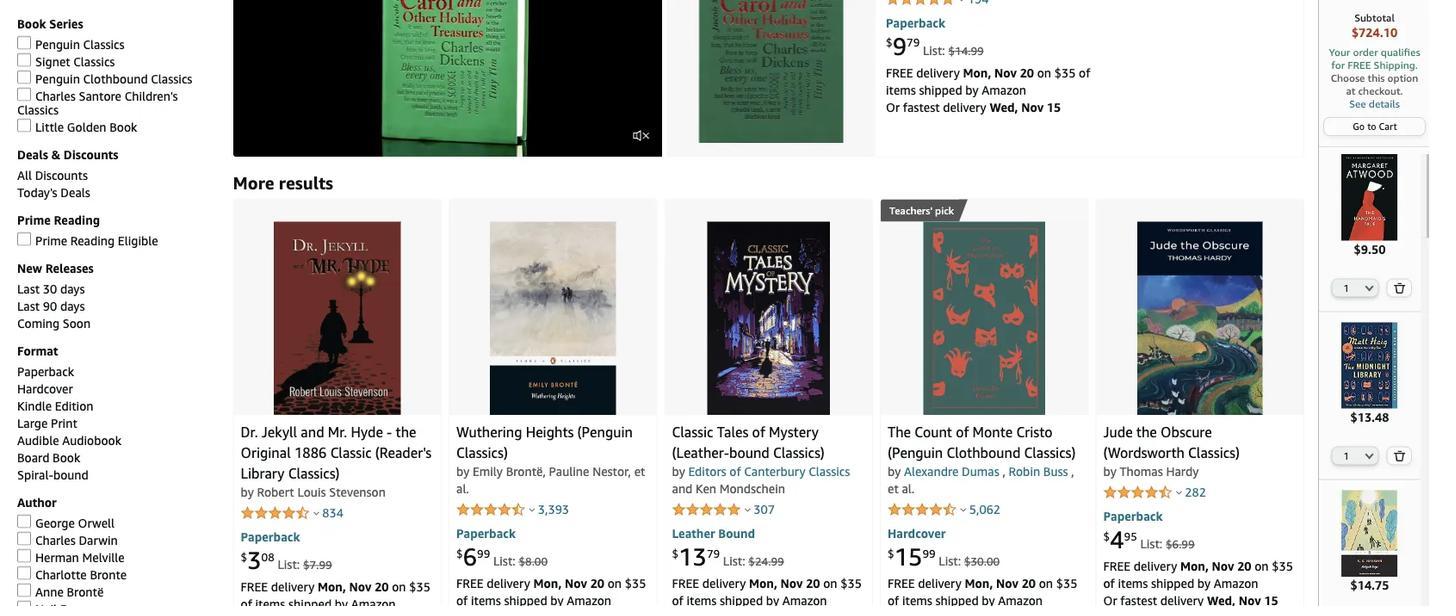 Task type: vqa. For each thing, say whether or not it's contained in the screenshot.
audiobook
yes



Task type: locate. For each thing, give the bounding box(es) containing it.
1 vertical spatial deals
[[61, 185, 90, 199]]

list: inside paperback $ 3 08 list: $7.99
[[278, 558, 300, 572]]

$ inside paperback $ 3 08 list: $7.99
[[241, 550, 247, 564]]

2 99 from the left
[[923, 547, 936, 560]]

classic down mr.
[[330, 445, 372, 461]]

, right buss at the bottom right of the page
[[1071, 465, 1074, 479]]

0 vertical spatial 15
[[1047, 100, 1061, 114]]

paperback link up 08
[[241, 530, 300, 544]]

classics) down mystery
[[773, 445, 825, 461]]

delivery down 'leather bound $ 13 79 list: $24.99'
[[702, 576, 746, 590]]

delete image for $13.48
[[1394, 450, 1406, 462]]

79
[[907, 36, 920, 49], [707, 547, 720, 560]]

spiral-
[[17, 468, 53, 482]]

monte
[[973, 424, 1013, 441]]

and inside classic tales of mystery (leather-bound classics) by editors of canterbury classics and ken mondschein
[[672, 482, 693, 496]]

bound down board book link
[[53, 468, 89, 482]]

fastest
[[903, 100, 940, 114]]

format element
[[17, 364, 216, 482]]

1 vertical spatial et
[[888, 482, 899, 496]]

1 charles from the top
[[35, 89, 76, 103]]

1 vertical spatial days
[[60, 299, 85, 313]]

0 vertical spatial bound
[[729, 445, 770, 461]]

dropdown image
[[1365, 453, 1374, 459]]

0 vertical spatial prime
[[17, 213, 51, 227]]

, et al. up '3,393'
[[456, 465, 645, 496]]

coming soon link
[[17, 316, 91, 330]]

popover image left the "307" link
[[745, 508, 751, 512]]

prime for prime reading
[[17, 213, 51, 227]]

popover image up paperback $ 9 79 list: $14.99
[[959, 0, 965, 1]]

free delivery mon, nov 20 on $35 of items shipped by amazon element for 6
[[456, 576, 646, 606]]

free delivery mon, nov 20
[[886, 65, 1037, 80], [1104, 559, 1255, 573], [456, 576, 608, 590], [672, 576, 823, 590], [888, 576, 1039, 590], [241, 580, 392, 594]]

1 vertical spatial 1
[[1344, 450, 1349, 462]]

popover image left 834 link
[[314, 511, 320, 516]]

teachers' pick group
[[881, 200, 959, 222]]

bound inside classic tales of mystery (leather-bound classics) by editors of canterbury classics and ken mondschein
[[729, 445, 770, 461]]

0 vertical spatial charles
[[35, 89, 76, 103]]

thomas
[[1120, 465, 1163, 479]]

3 checkbox image from the top
[[17, 232, 31, 246]]

delete image
[[1394, 282, 1406, 293], [1394, 450, 1406, 462]]

20
[[1020, 65, 1034, 80], [1238, 559, 1252, 573], [590, 576, 605, 590], [806, 576, 820, 590], [1022, 576, 1036, 590], [375, 580, 389, 594]]

0 horizontal spatial 79
[[707, 547, 720, 560]]

$35 for 15
[[1056, 576, 1078, 590]]

free delivery mon, nov 20 down "$24.99" at the right bottom
[[672, 576, 823, 590]]

count
[[915, 424, 952, 441]]

free down 13
[[672, 576, 699, 590]]

0 horizontal spatial hardcover link
[[17, 381, 73, 396]]

or fastest delivery wed, nov 15 element
[[886, 100, 1061, 114], [1104, 593, 1279, 606]]

herman melville
[[35, 550, 125, 564]]

0 horizontal spatial hardcover
[[17, 381, 73, 396]]

1 checkbox image from the top
[[17, 36, 31, 49]]

0 vertical spatial and
[[301, 424, 324, 441]]

$13.48
[[1351, 410, 1389, 424]]

0 horizontal spatial classic
[[330, 445, 372, 461]]

by inside the jude the obscure (wordsworth classics) by thomas hardy
[[1104, 465, 1117, 479]]

4 , from the left
[[1071, 465, 1074, 479]]

6 checkbox image from the top
[[17, 566, 31, 580]]

on $35 of items shipped by amazon down $30.00
[[888, 576, 1078, 606]]

items down hardcover $ 15 99 list: $30.00
[[902, 593, 933, 606]]

1 left dropdown icon
[[1344, 450, 1349, 462]]

little golden book link
[[17, 118, 137, 134]]

1 99 from the left
[[477, 547, 490, 560]]

checkbox image down author
[[17, 532, 31, 545]]

1 horizontal spatial (penguin
[[888, 445, 943, 461]]

1 vertical spatial bound
[[53, 468, 89, 482]]

series
[[49, 16, 83, 31]]

99 for 15
[[923, 547, 936, 560]]

al. down alexandre at the bottom of the page
[[902, 482, 915, 496]]

checkbox image inside prime reading eligible link
[[17, 232, 31, 246]]

$ inside paperback $ 4 95 list: $6.99
[[1104, 530, 1110, 543]]

popover image for 95
[[1176, 491, 1182, 495]]

1 horizontal spatial bound
[[729, 445, 770, 461]]

checkbox image for signet
[[17, 53, 31, 67]]

signet
[[35, 54, 70, 68]]

hardcover link down alexandre at the bottom of the page
[[888, 527, 946, 541]]

free delivery mon, nov 20 on $35 of items shipped by amazon element down $8.00
[[456, 576, 646, 606]]

the right -
[[396, 424, 416, 441]]

2 penguin from the top
[[35, 71, 80, 86]]

1 vertical spatial book
[[110, 120, 137, 134]]

2 delete image from the top
[[1394, 450, 1406, 462]]

, left "robin"
[[1003, 465, 1006, 479]]

0 horizontal spatial the
[[396, 424, 416, 441]]

checkbox image left signet
[[17, 53, 31, 67]]

checkbox image for little golden book
[[17, 118, 31, 132]]

checkbox image
[[17, 36, 31, 49], [17, 87, 31, 101], [17, 118, 31, 132], [17, 514, 31, 528]]

0 vertical spatial classic
[[672, 424, 713, 441]]

checkbox image inside george orwell 'link'
[[17, 514, 31, 528]]

1 penguin from the top
[[35, 37, 80, 51]]

jude the obscure (wordsworth classics) image
[[1137, 222, 1263, 415]]

paperback up the 6 at the bottom left of page
[[456, 527, 516, 541]]

checkbox image left herman
[[17, 549, 31, 563]]

1 1 from the top
[[1344, 282, 1349, 293]]

amazon for 6
[[567, 593, 611, 606]]

board
[[17, 450, 49, 465]]

popover image left the 5,062 link
[[961, 508, 967, 512]]

0 horizontal spatial 99
[[477, 547, 490, 560]]

$ inside hardcover $ 15 99 list: $30.00
[[888, 547, 894, 560]]

al. for 6
[[456, 482, 469, 496]]

jekyll
[[262, 424, 297, 441]]

list: for 4
[[1141, 537, 1163, 551]]

classic inside classic tales of mystery (leather-bound classics) by editors of canterbury classics and ken mondschein
[[672, 424, 713, 441]]

0 horizontal spatial al.
[[456, 482, 469, 496]]

1 vertical spatial popover image
[[961, 508, 967, 512]]

1 vertical spatial 79
[[707, 547, 720, 560]]

0 vertical spatial days
[[60, 282, 85, 296]]

2 last from the top
[[17, 299, 40, 313]]

79 left $14.99
[[907, 36, 920, 49]]

0 vertical spatial et
[[634, 465, 645, 479]]

3 , from the left
[[1003, 465, 1006, 479]]

4 checkbox image from the top
[[17, 532, 31, 545]]

little golden book
[[35, 120, 137, 134]]

$ for 15
[[888, 547, 894, 560]]

spiral-bound link
[[17, 468, 89, 482]]

2 horizontal spatial book
[[110, 120, 137, 134]]

4 checkbox image from the top
[[17, 514, 31, 528]]

items for 15
[[902, 593, 933, 606]]

shipped for 3
[[289, 597, 332, 606]]

2 al. from the left
[[902, 482, 915, 496]]

a christmas carol: and other holiday treasures (word cloud classics) image
[[692, 0, 850, 143]]

checkbox image left little
[[17, 118, 31, 132]]

list: for 15
[[939, 554, 961, 569]]

0 horizontal spatial et
[[634, 465, 645, 479]]

anne
[[35, 585, 64, 599]]

more results
[[233, 173, 333, 193]]

1 vertical spatial discounts
[[35, 168, 88, 182]]

at
[[1346, 85, 1356, 97]]

, et al. for 6
[[456, 465, 645, 496]]

1 vertical spatial (penguin
[[888, 445, 943, 461]]

and left ken
[[672, 482, 693, 496]]

1 horizontal spatial the
[[1136, 424, 1157, 441]]

checkbox image left anne
[[17, 583, 31, 597]]

(penguin up nestor
[[577, 424, 633, 441]]

0 horizontal spatial brontë
[[67, 585, 104, 599]]

charles
[[35, 89, 76, 103], [35, 533, 76, 547]]

0 vertical spatial 79
[[907, 36, 920, 49]]

0 vertical spatial discounts
[[63, 147, 118, 161]]

checkbox image for prime
[[17, 232, 31, 246]]

1 last from the top
[[17, 282, 40, 296]]

on $35 of items shipped by amazon for 15
[[888, 576, 1078, 606]]

list: inside 'leather bound $ 13 79 list: $24.99'
[[723, 554, 745, 569]]

on $35 of items shipped by amazon for 13
[[672, 576, 862, 606]]

1 horizontal spatial book
[[53, 450, 80, 465]]

popover image left '3,393' link
[[529, 508, 535, 512]]

79 inside 'leather bound $ 13 79 list: $24.99'
[[707, 547, 720, 560]]

wuthering heights (penguin classics)
[[456, 424, 633, 461]]

classics inside the penguin clothbound classics link
[[151, 71, 192, 86]]

the
[[396, 424, 416, 441], [1136, 424, 1157, 441]]

paperback inside the paperback $ 6 99 list: $8.00
[[456, 527, 516, 541]]

classics) inside the count of monte cristo (penguin clothbound classics)
[[1024, 445, 1076, 461]]

shipped down "$24.99" at the right bottom
[[720, 593, 763, 606]]

penguin up signet
[[35, 37, 80, 51]]

checkbox image for herman
[[17, 549, 31, 563]]

paperback link up 95
[[1104, 510, 1163, 524]]

paperback inside paperback $ 3 08 list: $7.99
[[241, 530, 300, 544]]

checkbox image
[[17, 53, 31, 67], [17, 70, 31, 84], [17, 232, 31, 246], [17, 532, 31, 545], [17, 549, 31, 563], [17, 566, 31, 580], [17, 583, 31, 597], [17, 601, 31, 606]]

1 horizontal spatial deals
[[61, 185, 90, 199]]

paperback inside format paperback hardcover kindle edition large print audible audiobook board book spiral-bound
[[17, 364, 74, 378]]

classics up signet classics
[[83, 37, 125, 51]]

hardcover inside format paperback hardcover kindle edition large print audible audiobook board book spiral-bound
[[17, 381, 73, 396]]

ken
[[696, 482, 716, 496]]

classics inside penguin classics link
[[83, 37, 125, 51]]

2 the from the left
[[1136, 424, 1157, 441]]

mon, down "$24.99" at the right bottom
[[749, 576, 778, 590]]

2 charles from the top
[[35, 533, 76, 547]]

on
[[1037, 65, 1052, 80], [1255, 559, 1269, 573], [608, 576, 622, 590], [823, 576, 838, 590], [1039, 576, 1053, 590], [392, 580, 406, 594]]

paperback for 3
[[241, 530, 300, 544]]

None submit
[[1388, 279, 1411, 296], [1388, 447, 1411, 465], [1388, 279, 1411, 296], [1388, 447, 1411, 465]]

checkbox image inside herman melville link
[[17, 549, 31, 563]]

1 vertical spatial classic
[[330, 445, 372, 461]]

$ inside paperback $ 9 79 list: $14.99
[[886, 36, 893, 49]]

1 vertical spatial or fastest delivery wed, nov 15 element
[[1104, 593, 1279, 606]]

(reader's
[[375, 445, 432, 461]]

book down charles santore children's classics
[[110, 120, 137, 134]]

free delivery mon, nov 20 for 15
[[888, 576, 1039, 590]]

99 inside hardcover $ 15 99 list: $30.00
[[923, 547, 936, 560]]

7 checkbox image from the top
[[17, 583, 31, 597]]

charlotte bronte
[[35, 567, 127, 582]]

2 checkbox image from the top
[[17, 70, 31, 84]]

free delivery mon, nov 20 down $8.00
[[456, 576, 608, 590]]

checkbox image inside charlotte bronte link
[[17, 566, 31, 580]]

free delivery mon, nov 20 on $35 of items shipped by amazon element
[[886, 65, 1091, 97], [1104, 559, 1293, 590], [456, 576, 646, 606], [672, 576, 862, 606], [888, 576, 1078, 606], [241, 580, 430, 606]]

details
[[1369, 98, 1400, 110]]

paperback down format
[[17, 364, 74, 378]]

delivery down paperback $ 9 79 list: $14.99
[[916, 65, 960, 80]]

pauline
[[549, 465, 589, 479]]

0 vertical spatial hardcover
[[17, 381, 73, 396]]

popover image left 282 on the bottom right of page
[[1176, 491, 1182, 495]]

hardcover down alexandre at the bottom of the page
[[888, 527, 946, 541]]

1 , et al. from the left
[[456, 465, 645, 496]]

or fastest delivery wed, nov 15
[[886, 100, 1061, 114]]

herman
[[35, 550, 79, 564]]

$14.75
[[1351, 578, 1389, 592]]

classics up the penguin clothbound classics link
[[73, 54, 115, 68]]

1 vertical spatial prime
[[35, 233, 67, 248]]

0 horizontal spatial and
[[301, 424, 324, 441]]

charles inside author element
[[35, 533, 76, 547]]

free delivery mon, nov 20 on $35 of items shipped by amazon element for 15
[[888, 576, 1078, 606]]

list: right 95
[[1141, 537, 1163, 551]]

list: inside paperback $ 4 95 list: $6.99
[[1141, 537, 1163, 551]]

2 1 from the top
[[1344, 450, 1349, 462]]

0 vertical spatial (penguin
[[577, 424, 633, 441]]

reading up releases
[[70, 233, 115, 248]]

bound
[[729, 445, 770, 461], [53, 468, 89, 482]]

popover image
[[959, 0, 965, 1], [961, 508, 967, 512]]

checkbox image inside the penguin clothbound classics link
[[17, 70, 31, 84]]

5 checkbox image from the top
[[17, 549, 31, 563]]

penguin classics link
[[17, 36, 125, 51]]

$ inside the paperback $ 6 99 list: $8.00
[[456, 547, 463, 560]]

free delivery mon, nov 20 down $7.99 on the left
[[241, 580, 392, 594]]

items
[[886, 83, 916, 97], [1118, 576, 1148, 590], [471, 593, 501, 606], [687, 593, 717, 606], [902, 593, 933, 606], [255, 597, 285, 606]]

classics) inside classic tales of mystery (leather-bound classics) by editors of canterbury classics and ken mondschein
[[773, 445, 825, 461]]

the handmaid&#39;s tale image
[[1327, 154, 1413, 241]]

2 vertical spatial book
[[53, 450, 80, 465]]

days
[[60, 282, 85, 296], [60, 299, 85, 313]]

1 horizontal spatial brontë
[[506, 465, 543, 479]]

1 the from the left
[[396, 424, 416, 441]]

checkbox image for charlotte
[[17, 566, 31, 580]]

$ for 3
[[241, 550, 247, 564]]

282
[[1185, 485, 1206, 500]]

et right nestor
[[634, 465, 645, 479]]

1 vertical spatial last
[[17, 299, 40, 313]]

1 for $9.50
[[1344, 282, 1349, 293]]

go to cart
[[1353, 121, 1397, 132]]

classics inside signet classics link
[[73, 54, 115, 68]]

$9.50
[[1354, 242, 1386, 256]]

hardcover link up kindle edition link
[[17, 381, 73, 396]]

0 vertical spatial or fastest delivery wed, nov 15 element
[[886, 100, 1061, 114]]

free delivery mon, nov 20 on $35 of items shipped by amazon element down $30.00
[[888, 576, 1078, 606]]

checkbox image inside little golden book link
[[17, 118, 31, 132]]

shipped down $7.99 on the left
[[289, 597, 332, 606]]

0 vertical spatial clothbound
[[83, 71, 148, 86]]

1 horizontal spatial or fastest delivery wed, nov 15 element
[[1104, 593, 1279, 606]]

2 , et al. from the left
[[888, 465, 1074, 496]]

list: for 9
[[923, 43, 945, 58]]

307
[[754, 503, 775, 517]]

classic tales of mystery (leather-bound classics) image
[[707, 222, 830, 415]]

brontë down wuthering heights (penguin classics) at the bottom of page
[[506, 465, 543, 479]]

0 vertical spatial last
[[17, 282, 40, 296]]

discounts
[[63, 147, 118, 161], [35, 168, 88, 182]]

mon, down $30.00
[[965, 576, 993, 590]]

1 horizontal spatial 99
[[923, 547, 936, 560]]

0 vertical spatial deals
[[17, 147, 48, 161]]

99 inside the paperback $ 6 99 list: $8.00
[[477, 547, 490, 560]]

on $35 of items shipped by amazon
[[886, 65, 1091, 97], [1104, 559, 1293, 590], [456, 576, 646, 606], [672, 576, 862, 606], [888, 576, 1078, 606], [241, 580, 430, 606]]

99 left $8.00
[[477, 547, 490, 560]]

paperback link for 3
[[241, 530, 300, 544]]

2 checkbox image from the top
[[17, 87, 31, 101]]

, et al. up 5,062
[[888, 465, 1074, 496]]

list: down the bound
[[723, 554, 745, 569]]

delivery down $8.00
[[487, 576, 530, 590]]

3 checkbox image from the top
[[17, 118, 31, 132]]

shipped down $30.00
[[936, 593, 979, 606]]

checkbox image down author
[[17, 514, 31, 528]]

checkbox image for charles
[[17, 532, 31, 545]]

days up soon
[[60, 299, 85, 313]]

1 vertical spatial charles
[[35, 533, 76, 547]]

the inside dr. jekyll and mr. hyde - the original 1886 classic (reader's library classics) by robert louis stevenson
[[396, 424, 416, 441]]

1 vertical spatial hardcover link
[[888, 527, 946, 541]]

al. down wuthering
[[456, 482, 469, 496]]

paperback inside paperback $ 4 95 list: $6.99
[[1104, 510, 1163, 524]]

new releases element
[[17, 282, 216, 330]]

paperback $ 9 79 list: $14.99
[[886, 16, 984, 61]]

author
[[17, 495, 57, 509]]

option
[[1388, 72, 1419, 84]]

mystery
[[769, 424, 819, 441]]

free down 4
[[1104, 559, 1131, 573]]

1 vertical spatial brontë
[[67, 585, 104, 599]]

checkbox image inside charles santore children's classics link
[[17, 87, 31, 101]]

0 vertical spatial brontë
[[506, 465, 543, 479]]

shipped down $8.00
[[504, 593, 547, 606]]

days down releases
[[60, 282, 85, 296]]

free inside your order qualifies for free shipping. choose this option at checkout. see details
[[1348, 59, 1371, 71]]

anne brontë
[[35, 585, 104, 599]]

author element
[[17, 514, 216, 606]]

reading up prime reading eligible link
[[54, 213, 100, 227]]

paperback link inside format element
[[17, 364, 74, 378]]

list: inside hardcover $ 15 99 list: $30.00
[[939, 554, 961, 569]]

list: left $14.99
[[923, 43, 945, 58]]

or fastest delivery wed, nov 15 element containing or fastest delivery
[[886, 100, 1061, 114]]

charles for santore
[[35, 89, 76, 103]]

last down new
[[17, 282, 40, 296]]

0 vertical spatial delete image
[[1394, 282, 1406, 293]]

checkbox image inside anne brontë link
[[17, 583, 31, 597]]

buss
[[1044, 465, 1068, 479]]

1 al. from the left
[[456, 482, 469, 496]]

mondschein
[[720, 482, 785, 496]]

on for 3
[[392, 580, 406, 594]]

checkbox image inside charles darwin link
[[17, 532, 31, 545]]

checkbox image for penguin
[[17, 70, 31, 84]]

clothbound up dumas
[[947, 445, 1021, 461]]

see details link
[[1328, 97, 1422, 110]]

dumas
[[962, 465, 1000, 479]]

paperback $ 3 08 list: $7.99
[[241, 530, 332, 575]]

charles for darwin
[[35, 533, 76, 547]]

children's
[[125, 89, 178, 103]]

popover image for 08
[[314, 511, 320, 516]]

checkbox image inside signet classics link
[[17, 53, 31, 67]]

99 for 6
[[477, 547, 490, 560]]

8 checkbox image from the top
[[17, 601, 31, 606]]

paperback link
[[886, 16, 946, 30], [17, 364, 74, 378], [1104, 510, 1163, 524], [456, 527, 516, 541], [241, 530, 300, 544]]

soon
[[63, 316, 91, 330]]

15 right wed,
[[1047, 100, 1061, 114]]

834 link
[[322, 506, 343, 520]]

checkbox image for anne
[[17, 583, 31, 597]]

0 horizontal spatial bound
[[53, 468, 89, 482]]

checkbox image down anne brontë link
[[17, 601, 31, 606]]

charles inside charles santore children's classics
[[35, 89, 76, 103]]

book series element
[[17, 36, 216, 134]]

penguin clothbound classics link
[[17, 70, 192, 86]]

(penguin inside the count of monte cristo (penguin clothbound classics)
[[888, 445, 943, 461]]

robert
[[257, 485, 294, 500]]

1886
[[294, 445, 327, 461]]

list: inside paperback $ 9 79 list: $14.99
[[923, 43, 945, 58]]

free delivery mon, nov 20 on $35 of items shipped by amazon element for 3
[[241, 580, 430, 606]]

on $35 of items shipped by amazon down $7.99 on the left
[[241, 580, 430, 606]]

george orwell
[[35, 516, 115, 530]]

1 , from the left
[[543, 465, 546, 479]]

deals & discounts element
[[17, 168, 216, 199]]

(wordsworth
[[1104, 445, 1185, 461]]

checkbox image down signet classics link
[[17, 87, 31, 101]]

shipped for 6
[[504, 593, 547, 606]]

mr.
[[328, 424, 347, 441]]

1 horizontal spatial , et al.
[[888, 465, 1074, 496]]

list: for 3
[[278, 558, 300, 572]]

1 vertical spatial 15
[[894, 543, 923, 572]]

0 horizontal spatial or fastest delivery wed, nov 15 element
[[886, 100, 1061, 114]]

0 horizontal spatial , et al.
[[456, 465, 645, 496]]

checkbox image down the book series
[[17, 36, 31, 49]]

subtotal $724.10
[[1352, 11, 1398, 40]]

0 vertical spatial penguin
[[35, 37, 80, 51]]

new
[[17, 261, 42, 275]]

popover image
[[1176, 491, 1182, 495], [529, 508, 535, 512], [745, 508, 751, 512], [314, 511, 320, 516]]

paperback link for 6
[[456, 527, 516, 541]]

by inside classic tales of mystery (leather-bound classics) by editors of canterbury classics and ken mondschein
[[672, 465, 685, 479]]

0 horizontal spatial book
[[17, 16, 46, 31]]

free
[[1348, 59, 1371, 71], [886, 65, 913, 80], [1104, 559, 1131, 573], [456, 576, 484, 590], [672, 576, 699, 590], [888, 576, 915, 590], [241, 580, 268, 594]]

1 horizontal spatial classic
[[672, 424, 713, 441]]

or fastest delivery wed, nov 15 element down $6.99 at right
[[1104, 593, 1279, 606]]

1 vertical spatial penguin
[[35, 71, 80, 86]]

1 horizontal spatial clothbound
[[947, 445, 1021, 461]]

clothbound inside the count of monte cristo (penguin clothbound classics)
[[947, 445, 1021, 461]]

qualifies
[[1381, 46, 1421, 58]]

79 down leather bound 'link'
[[707, 547, 720, 560]]

delete image right dropdown image
[[1394, 282, 1406, 293]]

1 vertical spatial delete image
[[1394, 450, 1406, 462]]

, et al.
[[456, 465, 645, 496], [888, 465, 1074, 496]]

reading for prime reading
[[54, 213, 100, 227]]

list: left $30.00
[[939, 554, 961, 569]]

list: inside the paperback $ 6 99 list: $8.00
[[493, 554, 516, 569]]

reading for prime reading eligible
[[70, 233, 115, 248]]

1 vertical spatial and
[[672, 482, 693, 496]]

1 horizontal spatial and
[[672, 482, 693, 496]]

free delivery mon, nov 20 on $35 of items shipped by amazon element for 13
[[672, 576, 862, 606]]

0 horizontal spatial (penguin
[[577, 424, 633, 441]]

1 horizontal spatial 79
[[907, 36, 920, 49]]

delivery down $6.99 at right
[[1134, 559, 1177, 573]]

paperback
[[886, 16, 946, 30], [17, 364, 74, 378], [1104, 510, 1163, 524], [456, 527, 516, 541], [241, 530, 300, 544]]

1 horizontal spatial al.
[[902, 482, 915, 496]]

1 days from the top
[[60, 282, 85, 296]]

paperback link up the 6 at the bottom left of page
[[456, 527, 516, 541]]

paperback link up 9
[[886, 16, 946, 30]]

1 delete image from the top
[[1394, 282, 1406, 293]]

0 vertical spatial hardcover link
[[17, 381, 73, 396]]

1 horizontal spatial et
[[888, 482, 899, 496]]

classics inside charles santore children's classics
[[17, 102, 59, 117]]

the inside the jude the obscure (wordsworth classics) by thomas hardy
[[1136, 424, 1157, 441]]

1 horizontal spatial hardcover
[[888, 527, 946, 541]]

and inside dr. jekyll and mr. hyde - the original 1886 classic (reader's library classics) by robert louis stevenson
[[301, 424, 324, 441]]

0 vertical spatial reading
[[54, 213, 100, 227]]

0 vertical spatial 1
[[1344, 282, 1349, 293]]

classics) down obscure
[[1188, 445, 1240, 461]]

1 vertical spatial hardcover
[[888, 527, 946, 541]]

on $35 of items shipped by amazon down $6.99 at right
[[1104, 559, 1293, 590]]

book left 'series'
[[17, 16, 46, 31]]

clothbound
[[83, 71, 148, 86], [947, 445, 1021, 461]]

order
[[1353, 46, 1378, 58]]

, right pauline
[[628, 465, 631, 479]]

al. for 15
[[902, 482, 915, 496]]

dr. jekyll and mr. hyde - the original 1886 classic (reader's library classics) by robert louis stevenson
[[241, 424, 432, 500]]

book down audible audiobook link
[[53, 450, 80, 465]]

delivery left wed,
[[943, 100, 987, 114]]

items for 13
[[687, 593, 717, 606]]

15
[[1047, 100, 1061, 114], [894, 543, 923, 572]]

clothbound up santore
[[83, 71, 148, 86]]

1 horizontal spatial 15
[[1047, 100, 1061, 114]]

free down order
[[1348, 59, 1371, 71]]

paperback inside paperback $ 9 79 list: $14.99
[[886, 16, 946, 30]]

checkbox image down signet classics link
[[17, 70, 31, 84]]

1 checkbox image from the top
[[17, 53, 31, 67]]

20 for 13
[[806, 576, 820, 590]]

0 horizontal spatial clothbound
[[83, 71, 148, 86]]

0 horizontal spatial 15
[[894, 543, 923, 572]]

free delivery mon, nov 20 for 3
[[241, 580, 392, 594]]

classic tales of mystery (leather-bound classics) link
[[672, 424, 825, 461]]

discounts down golden
[[63, 147, 118, 161]]

little
[[35, 120, 64, 134]]

checkbox image inside penguin classics link
[[17, 36, 31, 49]]

1 vertical spatial reading
[[70, 233, 115, 248]]

list:
[[923, 43, 945, 58], [1141, 537, 1163, 551], [493, 554, 516, 569], [723, 554, 745, 569], [939, 554, 961, 569], [278, 558, 300, 572]]

on for 13
[[823, 576, 838, 590]]

charles up little
[[35, 89, 76, 103]]

al.
[[456, 482, 469, 496], [902, 482, 915, 496]]

1 vertical spatial clothbound
[[947, 445, 1021, 461]]

(penguin up alexandre at the bottom of the page
[[888, 445, 943, 461]]

classics down mystery
[[809, 465, 850, 479]]



Task type: describe. For each thing, give the bounding box(es) containing it.
all
[[17, 168, 32, 182]]

the count of monte cristo (penguin clothbound classics) link
[[888, 424, 1076, 461]]

canterbury
[[744, 465, 806, 479]]

checkout.
[[1358, 85, 1403, 97]]

amazon for 13
[[783, 593, 827, 606]]

list: for 6
[[493, 554, 516, 569]]

original
[[241, 445, 291, 461]]

your order qualifies for free shipping. choose this option at checkout. see details
[[1329, 46, 1421, 110]]

mon, for 3
[[318, 580, 346, 594]]

classic inside dr. jekyll and mr. hyde - the original 1886 classic (reader's library classics) by robert louis stevenson
[[330, 445, 372, 461]]

6
[[463, 543, 477, 572]]

, et al. for 15
[[888, 465, 1074, 496]]

free delivery mon, nov 20 on $35 of items shipped by amazon element down $6.99 at right
[[1104, 559, 1293, 590]]

on for 15
[[1039, 576, 1053, 590]]

paperback for 9
[[886, 16, 946, 30]]

to
[[1368, 121, 1377, 132]]

of inside the count of monte cristo (penguin clothbound classics)
[[956, 424, 969, 441]]

4
[[1110, 525, 1124, 554]]

paperback link for 9
[[886, 16, 946, 30]]

audiobook
[[62, 433, 122, 447]]

today's
[[17, 185, 57, 199]]

shipped up fastest
[[919, 83, 962, 97]]

hardy
[[1166, 465, 1199, 479]]

anne brontë link
[[17, 583, 104, 599]]

pick
[[935, 205, 954, 217]]

charlotte
[[35, 567, 87, 582]]

the count of monte cristo (penguin clothbound classics) image
[[923, 222, 1045, 415]]

307 link
[[754, 503, 775, 517]]

jude
[[1104, 424, 1133, 441]]

edition
[[55, 399, 93, 413]]

items for 6
[[471, 593, 501, 606]]

delivery down hardcover $ 15 99 list: $30.00
[[918, 576, 962, 590]]

checkbox image for penguin classics
[[17, 36, 31, 49]]

classics) inside dr. jekyll and mr. hyde - the original 1886 classic (reader's library classics) by robert louis stevenson
[[288, 466, 340, 482]]

teachers' pick
[[890, 205, 954, 217]]

$35 for 13
[[841, 576, 862, 590]]

paperback for 6
[[456, 527, 516, 541]]

free down the 6 at the bottom left of page
[[456, 576, 484, 590]]

popover image for 99
[[529, 508, 535, 512]]

new releases last 30 days last 90 days coming soon
[[17, 261, 94, 330]]

1 horizontal spatial hardcover link
[[888, 527, 946, 541]]

prime reading eligible link
[[17, 232, 158, 248]]

see
[[1349, 98, 1366, 110]]

$ inside 'leather bound $ 13 79 list: $24.99'
[[672, 547, 679, 560]]

3
[[247, 546, 261, 575]]

darwin
[[79, 533, 118, 547]]

shipped down $6.99 at right
[[1151, 576, 1195, 590]]

penguin for penguin classics
[[35, 37, 80, 51]]

board book link
[[17, 450, 80, 465]]

charles santore children's classics
[[17, 89, 178, 117]]

wuthering heights (penguin classics) link
[[456, 424, 633, 461]]

mon, for 13
[[749, 576, 778, 590]]

stevenson
[[329, 485, 386, 500]]

popover image for 13
[[745, 508, 751, 512]]

leather bound link
[[672, 527, 755, 541]]

classic tales of mystery (leather-bound classics) by editors of canterbury classics and ken mondschein
[[672, 424, 850, 496]]

hardcover inside hardcover $ 15 99 list: $30.00
[[888, 527, 946, 541]]

20 for 15
[[1022, 576, 1036, 590]]

prime for prime reading eligible
[[35, 233, 67, 248]]

$35 for 3
[[409, 580, 430, 594]]

&
[[51, 147, 60, 161]]

paperback for 4
[[1104, 510, 1163, 524]]

mon, down $6.99 at right
[[1181, 559, 1209, 573]]

3,393
[[538, 503, 569, 517]]

items for 3
[[255, 597, 285, 606]]

90
[[43, 299, 57, 313]]

hyde
[[351, 424, 383, 441]]

on for 6
[[608, 576, 622, 590]]

amazon for 15
[[998, 593, 1043, 606]]

delete image for $9.50
[[1394, 282, 1406, 293]]

free delivery mon, nov 20 for 6
[[456, 576, 608, 590]]

et for 15
[[888, 482, 899, 496]]

834
[[322, 506, 343, 520]]

95
[[1124, 530, 1137, 543]]

teachers'
[[890, 205, 933, 217]]

shipped for 15
[[936, 593, 979, 606]]

checkbox image for charles santore children's classics
[[17, 87, 31, 101]]

mon, for 15
[[965, 576, 993, 590]]

audible audiobook link
[[17, 433, 122, 447]]

wuthering heights (penguin classics) image
[[490, 222, 616, 415]]

malgudi days (penguin classics) image
[[1327, 490, 1413, 577]]

bound inside format paperback hardcover kindle edition large print audible audiobook board book spiral-bound
[[53, 468, 89, 482]]

20 for 3
[[375, 580, 389, 594]]

$ for 6
[[456, 547, 463, 560]]

by inside dr. jekyll and mr. hyde - the original 1886 classic (reader's library classics) by robert louis stevenson
[[241, 485, 254, 500]]

free down 3
[[241, 580, 268, 594]]

2 days from the top
[[60, 299, 85, 313]]

free delivery mon, nov 20 on $35 of items shipped by amazon element up or fastest delivery wed, nov 15
[[886, 65, 1091, 97]]

15 inside hardcover $ 15 99 list: $30.00
[[894, 543, 923, 572]]

2 , from the left
[[628, 465, 631, 479]]

wed,
[[990, 100, 1018, 114]]

items up or
[[886, 83, 916, 97]]

delivery down $7.99 on the left
[[271, 580, 315, 594]]

results
[[279, 173, 333, 193]]

jude the obscure (wordsworth classics) by thomas hardy
[[1104, 424, 1240, 479]]

items down 4
[[1118, 576, 1148, 590]]

paperback link for 4
[[1104, 510, 1163, 524]]

editors
[[688, 465, 727, 479]]

on $35 of items shipped by amazon for 6
[[456, 576, 646, 606]]

$14.99
[[948, 44, 984, 58]]

checkbox image for george orwell
[[17, 514, 31, 528]]

free down hardcover $ 15 99 list: $30.00
[[888, 576, 915, 590]]

0 vertical spatial popover image
[[959, 0, 965, 1]]

large print link
[[17, 416, 77, 430]]

79 inside paperback $ 9 79 list: $14.99
[[907, 36, 920, 49]]

signet classics
[[35, 54, 115, 68]]

wuthering
[[456, 424, 522, 441]]

last 90 days link
[[17, 299, 85, 313]]

coming
[[17, 316, 59, 330]]

the count of monte cristo (penguin clothbound classics)
[[888, 424, 1076, 461]]

$724.10
[[1352, 25, 1398, 40]]

charlotte bronte link
[[17, 566, 127, 582]]

more
[[233, 173, 274, 193]]

$30.00
[[964, 555, 1000, 569]]

0 horizontal spatial deals
[[17, 147, 48, 161]]

(penguin inside wuthering heights (penguin classics)
[[577, 424, 633, 441]]

santore
[[79, 89, 121, 103]]

shipped for 13
[[720, 593, 763, 606]]

1 for $13.48
[[1344, 450, 1349, 462]]

on $35 of items shipped by amazon for 3
[[241, 580, 430, 606]]

mon, down $14.99
[[963, 65, 991, 80]]

$ for 9
[[886, 36, 893, 49]]

classics) inside wuthering heights (penguin classics)
[[456, 445, 508, 461]]

library
[[241, 466, 285, 482]]

brontë inside author element
[[67, 585, 104, 599]]

choose
[[1331, 72, 1365, 84]]

dr. jekyll and mr. hyde - the original 1886 classic (reader's library classics) image
[[274, 222, 401, 415]]

$ for 4
[[1104, 530, 1110, 543]]

eligible
[[118, 233, 158, 248]]

amazon for 3
[[351, 597, 396, 606]]

book series
[[17, 16, 83, 31]]

20 for 6
[[590, 576, 605, 590]]

prime reading eligible
[[35, 233, 158, 248]]

free delivery mon, nov 20 down $14.99
[[886, 65, 1037, 80]]

(leather-
[[672, 445, 729, 461]]

penguin clothbound classics
[[35, 71, 192, 86]]

penguin for penguin clothbound classics
[[35, 71, 80, 86]]

et for 6
[[634, 465, 645, 479]]

$6.99
[[1166, 538, 1195, 551]]

$35 for 6
[[625, 576, 646, 590]]

book inside format paperback hardcover kindle edition large print audible audiobook board book spiral-bound
[[53, 450, 80, 465]]

emily
[[473, 465, 503, 479]]

all discounts link
[[17, 168, 88, 182]]

by alexandre dumas , robin buss
[[888, 465, 1068, 479]]

kindle edition link
[[17, 399, 93, 413]]

by emily brontë , pauline nestor
[[456, 465, 628, 479]]

free delivery mon, nov 20 for 13
[[672, 576, 823, 590]]

classics) inside the jude the obscure (wordsworth classics) by thomas hardy
[[1188, 445, 1240, 461]]

the midnight library: a gma book club pick (a novel) image
[[1327, 322, 1413, 409]]

herman melville link
[[17, 549, 125, 564]]

your
[[1329, 46, 1351, 58]]

paperback $ 4 95 list: $6.99
[[1104, 510, 1195, 554]]

louis
[[297, 485, 326, 500]]

classics inside classic tales of mystery (leather-bound classics) by editors of canterbury classics and ken mondschein
[[809, 465, 850, 479]]

this
[[1368, 72, 1385, 84]]

cristo
[[1017, 424, 1053, 441]]

penguin classics
[[35, 37, 125, 51]]

13
[[679, 543, 707, 572]]

free down 9
[[886, 65, 913, 80]]

clothbound inside the 'book series' element
[[83, 71, 148, 86]]

signet classics link
[[17, 53, 115, 68]]

0 vertical spatial book
[[17, 16, 46, 31]]

dropdown image
[[1365, 284, 1374, 291]]

leather
[[672, 527, 715, 541]]

mon, for 6
[[533, 576, 562, 590]]

on $35 of items shipped by amazon up or fastest delivery wed, nov 15
[[886, 65, 1091, 97]]

free delivery mon, nov 20 down $6.99 at right
[[1104, 559, 1255, 573]]

today's deals link
[[17, 185, 90, 199]]



